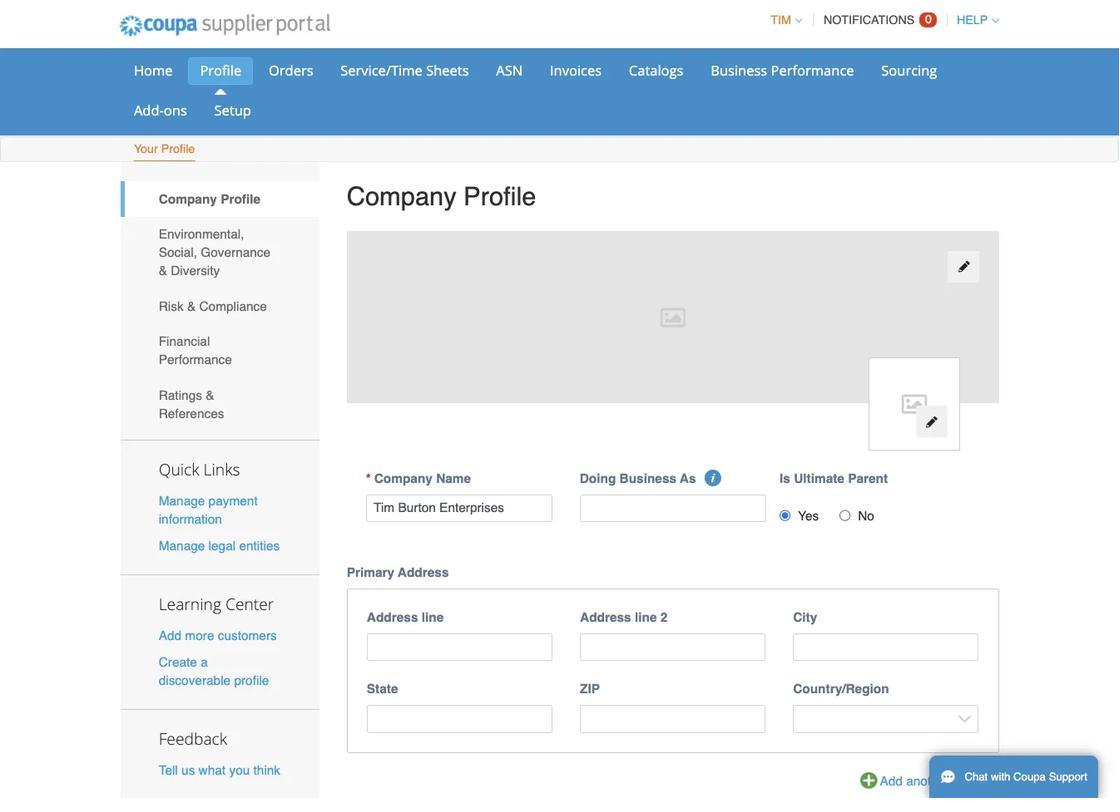 Task type: describe. For each thing, give the bounding box(es) containing it.
setup
[[195, 92, 228, 109]]

logo image
[[790, 325, 873, 410]]

a
[[182, 596, 189, 610]]

quick
[[144, 417, 181, 437]]

chat with coupa support button
[[845, 688, 998, 726]]

zip
[[527, 620, 545, 634]]

performance for financial
[[144, 321, 211, 334]]

yes
[[725, 463, 744, 477]]

help
[[870, 12, 898, 24]]

you
[[208, 694, 227, 708]]

ZIP text field
[[527, 641, 696, 667]]

line
[[383, 555, 403, 569]]

ratings & references link
[[109, 344, 290, 393]]

& inside environmental, social, governance & diversity
[[144, 240, 152, 254]]

financial
[[144, 304, 191, 318]]

manage legal entities
[[144, 490, 254, 504]]

us
[[165, 694, 177, 708]]

another
[[824, 704, 863, 718]]

more
[[168, 572, 195, 585]]

1 vertical spatial address
[[333, 555, 380, 569]]

add-ons
[[122, 92, 170, 109]]

country/region
[[721, 620, 808, 634]]

asn
[[451, 55, 475, 72]]

& for ratings
[[187, 353, 195, 367]]

1 horizontal spatial company profile
[[315, 165, 487, 192]]

service/time sheets
[[310, 55, 426, 72]]

risk & compliance link
[[109, 263, 290, 295]]

manage for manage legal entities
[[144, 490, 186, 504]]

catalogs link
[[561, 52, 632, 77]]

performance for business
[[701, 55, 776, 72]]

manage for manage payment information
[[144, 449, 186, 463]]

support
[[954, 701, 989, 713]]

payment
[[190, 449, 234, 463]]

add for add more customers
[[144, 572, 165, 585]]

1 horizontal spatial company
[[315, 165, 415, 192]]

your
[[122, 129, 144, 141]]

links
[[185, 417, 218, 437]]

manage payment information
[[144, 449, 234, 479]]

notifications 0
[[749, 11, 847, 24]]

coupa
[[921, 701, 951, 713]]

ons
[[149, 92, 170, 109]]

environmental, social, governance & diversity
[[144, 207, 246, 254]]

home link
[[111, 52, 168, 77]]

sourcing
[[801, 55, 852, 72]]

Doing Business As text field
[[527, 450, 696, 475]]

state
[[333, 620, 362, 634]]

service/time sheets link
[[299, 52, 437, 77]]

tell us what you think
[[144, 694, 255, 708]]

Address line text field
[[333, 576, 502, 602]]

entities
[[217, 490, 254, 504]]

add-ons link
[[111, 89, 181, 114]]

create
[[144, 596, 179, 610]]

profile
[[213, 613, 245, 626]]

add-
[[122, 92, 149, 109]]

add another address
[[800, 704, 908, 718]]

information
[[144, 466, 202, 479]]

add more customers link
[[144, 572, 252, 585]]

financial performance link
[[109, 295, 290, 344]]

orders link
[[234, 52, 296, 77]]

navigation containing notifications 0
[[693, 2, 908, 35]]

Address line 2 text field
[[527, 576, 696, 602]]

profile link
[[171, 52, 230, 77]]

business performance
[[646, 55, 776, 72]]

help link
[[862, 12, 908, 24]]

with
[[901, 701, 919, 713]]

business performance link
[[635, 52, 787, 77]]

tell
[[144, 694, 162, 708]]

think
[[230, 694, 255, 708]]

learning center
[[144, 540, 249, 560]]



Task type: locate. For each thing, give the bounding box(es) containing it.
customers
[[198, 572, 252, 585]]

2 vertical spatial &
[[187, 353, 195, 367]]

feedback
[[144, 662, 207, 682]]

profile
[[182, 55, 220, 72], [147, 129, 177, 141], [421, 165, 487, 192], [201, 174, 237, 188]]

sheets
[[387, 55, 426, 72]]

State text field
[[333, 641, 502, 667]]

0 horizontal spatial company
[[144, 174, 197, 188]]

1 horizontal spatial add
[[800, 704, 821, 718]]

your profile
[[122, 129, 177, 141]]

& down social,
[[144, 240, 152, 254]]

manage
[[144, 449, 186, 463], [144, 490, 186, 504]]

& right risk
[[170, 272, 178, 286]]

legal
[[190, 490, 214, 504]]

primary
[[315, 515, 359, 528]]

address
[[867, 704, 908, 718]]

0 vertical spatial &
[[144, 240, 152, 254]]

chat with coupa support
[[877, 701, 989, 713]]

0 vertical spatial add
[[144, 572, 165, 585]]

0 horizontal spatial company profile
[[144, 174, 237, 188]]

manage legal entities link
[[144, 490, 254, 504]]

manage inside the manage payment information
[[144, 449, 186, 463]]

no
[[780, 463, 795, 477]]

orders
[[244, 55, 285, 72]]

compliance
[[181, 272, 243, 286]]

business
[[646, 55, 698, 72]]

asn link
[[440, 52, 486, 77]]

ratings
[[144, 353, 184, 367]]

None text field
[[333, 450, 502, 475]]

notifications
[[749, 12, 831, 24]]

social,
[[144, 223, 179, 237]]

financial performance
[[144, 304, 211, 334]]

invoices link
[[489, 52, 558, 77]]

address line
[[333, 555, 403, 569]]

0 vertical spatial address
[[362, 515, 408, 528]]

City text field
[[721, 576, 890, 602]]

& for risk
[[170, 272, 178, 286]]

address left line
[[333, 555, 380, 569]]

center
[[205, 540, 249, 560]]

1 vertical spatial add
[[800, 704, 821, 718]]

chat
[[877, 701, 898, 713]]

performance
[[701, 55, 776, 72], [144, 321, 211, 334]]

home
[[122, 55, 157, 72]]

navigation
[[693, 2, 908, 35]]

add left the another
[[800, 704, 821, 718]]

1 horizontal spatial &
[[170, 272, 178, 286]]

add inside button
[[800, 704, 821, 718]]

& inside ratings & references
[[187, 353, 195, 367]]

performance right business
[[701, 55, 776, 72]]

0 horizontal spatial performance
[[144, 321, 211, 334]]

0 vertical spatial performance
[[701, 55, 776, 72]]

learning
[[144, 540, 201, 560]]

ratings & references
[[144, 353, 204, 383]]

manage up information
[[144, 449, 186, 463]]

1 vertical spatial manage
[[144, 490, 186, 504]]

create a discoverable profile link
[[144, 596, 245, 626]]

create a discoverable profile
[[144, 596, 245, 626]]

risk
[[144, 272, 167, 286]]

2 horizontal spatial &
[[187, 353, 195, 367]]

2 manage from the top
[[144, 490, 186, 504]]

diversity
[[155, 240, 200, 254]]

address
[[362, 515, 408, 528], [333, 555, 380, 569]]

company profile link
[[109, 165, 290, 197]]

1 vertical spatial &
[[170, 272, 178, 286]]

tell us what you think button
[[144, 693, 255, 709]]

address up line
[[362, 515, 408, 528]]

None radio
[[709, 464, 720, 475]]

your profile link
[[121, 125, 178, 147]]

0 horizontal spatial &
[[144, 240, 152, 254]]

1 horizontal spatial performance
[[701, 55, 776, 72]]

references
[[144, 370, 204, 383]]

what
[[180, 694, 205, 708]]

environmental,
[[144, 207, 222, 220]]

primary address
[[315, 515, 408, 528]]

environmental, social, governance & diversity link
[[109, 197, 290, 263]]

0
[[841, 11, 847, 24]]

invoices
[[500, 55, 547, 72]]

add more customers
[[144, 572, 252, 585]]

manage down information
[[144, 490, 186, 504]]

service/time
[[310, 55, 384, 72]]

& up references
[[187, 353, 195, 367]]

add for add another address
[[800, 704, 821, 718]]

coupa supplier portal image
[[97, 2, 311, 44]]

&
[[144, 240, 152, 254], [170, 272, 178, 286], [187, 353, 195, 367]]

sourcing link
[[790, 52, 863, 77]]

discoverable
[[144, 613, 210, 626]]

add up create
[[144, 572, 165, 585]]

add another address button
[[782, 702, 908, 720]]

setup link
[[184, 89, 239, 114]]

risk & compliance
[[144, 272, 243, 286]]

0 horizontal spatial add
[[144, 572, 165, 585]]

performance down financial
[[144, 321, 211, 334]]

1 vertical spatial performance
[[144, 321, 211, 334]]

background image
[[315, 211, 908, 367]]

1 manage from the top
[[144, 449, 186, 463]]

0 vertical spatial manage
[[144, 449, 186, 463]]

manage payment information link
[[144, 449, 234, 479]]

quick links
[[144, 417, 218, 437]]

company
[[315, 165, 415, 192], [144, 174, 197, 188]]

governance
[[182, 223, 246, 237]]

catalogs
[[572, 55, 621, 72]]



Task type: vqa. For each thing, say whether or not it's contained in the screenshot.
CASH in the bottom left of the page
no



